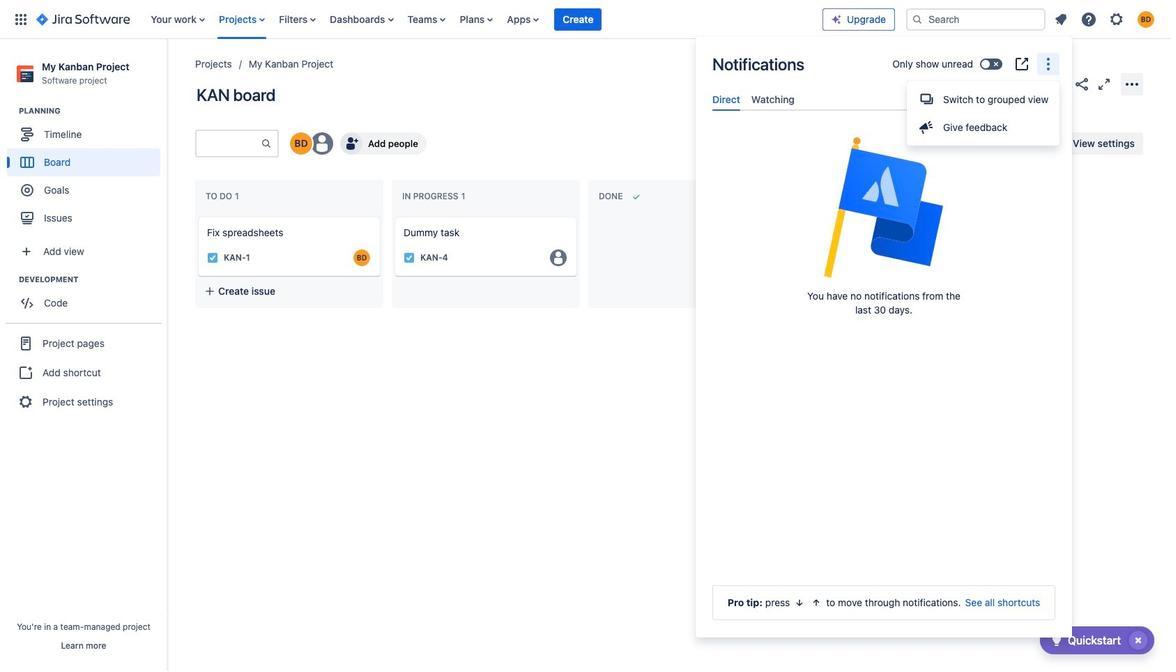 Task type: locate. For each thing, give the bounding box(es) containing it.
enter full screen image
[[1096, 76, 1113, 92]]

in progress element
[[402, 191, 468, 202]]

tab panel
[[707, 111, 1061, 124]]

Search this board text field
[[197, 131, 261, 156]]

group
[[907, 81, 1060, 146], [7, 105, 167, 236], [7, 274, 167, 322], [6, 323, 162, 422]]

list item
[[554, 0, 602, 39]]

more image
[[1040, 56, 1057, 73]]

star kan board image
[[1051, 76, 1068, 92]]

create issue image
[[189, 208, 206, 224]]

tab list
[[707, 88, 1061, 111]]

1 heading from the top
[[19, 105, 167, 117]]

1 vertical spatial heading
[[19, 274, 167, 285]]

1 task image from the left
[[207, 252, 218, 264]]

list
[[144, 0, 823, 39], [1048, 7, 1163, 32]]

0 vertical spatial heading
[[19, 105, 167, 117]]

task image for create issue icon
[[207, 252, 218, 264]]

1 horizontal spatial list
[[1048, 7, 1163, 32]]

import image
[[885, 135, 902, 152]]

0 horizontal spatial task image
[[207, 252, 218, 264]]

heading for 'development' icon at the top
[[19, 274, 167, 285]]

None search field
[[906, 8, 1046, 30]]

Search field
[[906, 8, 1046, 30]]

jira software image
[[36, 11, 130, 28], [36, 11, 130, 28]]

dismiss quickstart image
[[1127, 630, 1150, 652]]

2 task image from the left
[[404, 252, 415, 264]]

2 heading from the top
[[19, 274, 167, 285]]

settings image
[[1108, 11, 1125, 28]]

task image down to do element
[[207, 252, 218, 264]]

arrow up image
[[811, 597, 822, 609]]

sidebar element
[[0, 39, 167, 671]]

search image
[[912, 14, 923, 25]]

your profile and settings image
[[1138, 11, 1154, 28]]

heading
[[19, 105, 167, 117], [19, 274, 167, 285]]

task image for create issue image
[[404, 252, 415, 264]]

task image
[[207, 252, 218, 264], [404, 252, 415, 264]]

planning image
[[2, 103, 19, 119]]

arrow down image
[[794, 597, 805, 609]]

primary element
[[8, 0, 823, 39]]

0 horizontal spatial list
[[144, 0, 823, 39]]

task image down in progress element
[[404, 252, 415, 264]]

banner
[[0, 0, 1171, 39]]

dialog
[[696, 36, 1072, 638]]

1 horizontal spatial task image
[[404, 252, 415, 264]]

goal image
[[21, 184, 33, 197]]

to do element
[[206, 191, 242, 202]]



Task type: describe. For each thing, give the bounding box(es) containing it.
more actions image
[[1124, 76, 1140, 92]]

check image
[[1048, 632, 1065, 649]]

create issue image
[[386, 208, 402, 224]]

open notifications in a new tab image
[[1014, 56, 1030, 73]]

appswitcher icon image
[[13, 11, 29, 28]]

help image
[[1081, 11, 1097, 28]]

heading for planning icon
[[19, 105, 167, 117]]

development image
[[2, 271, 19, 288]]

sidebar navigation image
[[152, 56, 183, 84]]

notifications image
[[1053, 11, 1069, 28]]

add people image
[[343, 135, 360, 152]]



Task type: vqa. For each thing, say whether or not it's contained in the screenshot.
SEARCH text box
no



